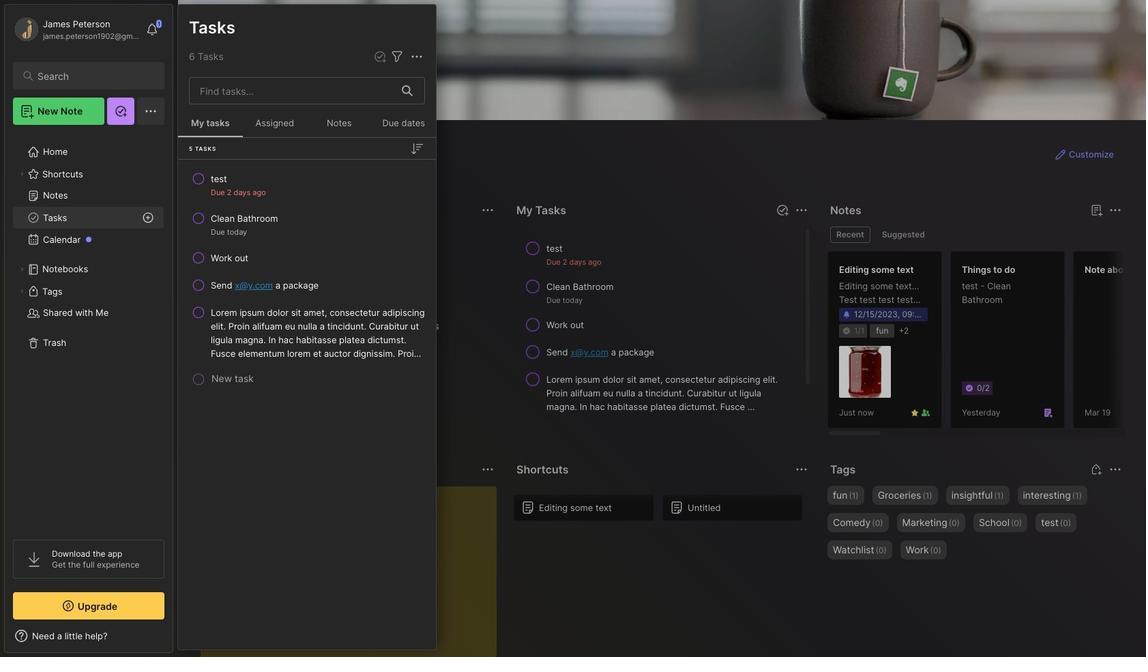 Task type: locate. For each thing, give the bounding box(es) containing it.
row
[[184, 166, 431, 203], [184, 206, 431, 243], [184, 246, 431, 270], [184, 273, 431, 297], [184, 300, 431, 366]]

tree inside main element
[[5, 133, 173, 527]]

row group
[[178, 138, 436, 405], [514, 235, 811, 454], [828, 251, 1146, 437], [514, 494, 811, 529]]

expand notebooks image
[[18, 265, 26, 274]]

work out 2 cell
[[211, 251, 248, 265]]

expand tags image
[[18, 287, 26, 295]]

5 row from the top
[[184, 300, 431, 366]]

tab list
[[830, 227, 1120, 243]]

3 row from the top
[[184, 246, 431, 270]]

None search field
[[38, 68, 152, 84]]

new task image
[[373, 50, 387, 63]]

main element
[[0, 0, 177, 657]]

more actions and view options image
[[409, 48, 425, 65]]

Sort options field
[[409, 140, 425, 157]]

Filter tasks field
[[389, 48, 405, 65]]

sort options image
[[409, 140, 425, 157]]

1 tab from the left
[[830, 227, 870, 243]]

tree
[[5, 133, 173, 527]]

Account field
[[13, 16, 139, 43]]

1 row from the top
[[184, 166, 431, 203]]

tab
[[830, 227, 870, 243], [876, 227, 931, 243]]

0 horizontal spatial tab
[[830, 227, 870, 243]]

clean bathroom 1 cell
[[211, 212, 278, 225]]

lorem ipsum dolor sit amet, consectetur adipiscing elit. proin alifuam eu nulla a tincidunt. curabitur ut ligula magna. in hac habitasse platea dictumst. fusce elementum lorem et auctor dignissim. proin eget mi id urna euismod consectetur. pellentesque porttitor ac urna quis fermentum: 4 cell
[[211, 306, 425, 360]]

click to collapse image
[[172, 632, 183, 648]]

4 row from the top
[[184, 273, 431, 297]]

1 horizontal spatial tab
[[876, 227, 931, 243]]



Task type: vqa. For each thing, say whether or not it's contained in the screenshot.
Pinned Note
no



Task type: describe. For each thing, give the bounding box(es) containing it.
filter tasks image
[[389, 48, 405, 65]]

More actions and view options field
[[405, 48, 425, 65]]

WHAT'S NEW field
[[5, 625, 173, 647]]

Search text field
[[38, 70, 152, 83]]

send x@y.com a package 3 cell
[[211, 278, 319, 292]]

thumbnail image
[[839, 346, 891, 398]]

none search field inside main element
[[38, 68, 152, 84]]

test 0 cell
[[211, 172, 227, 186]]

2 row from the top
[[184, 206, 431, 243]]

2 tab from the left
[[876, 227, 931, 243]]

Find tasks… text field
[[192, 79, 394, 102]]

Start writing… text field
[[212, 486, 496, 657]]

new task image
[[776, 203, 789, 217]]



